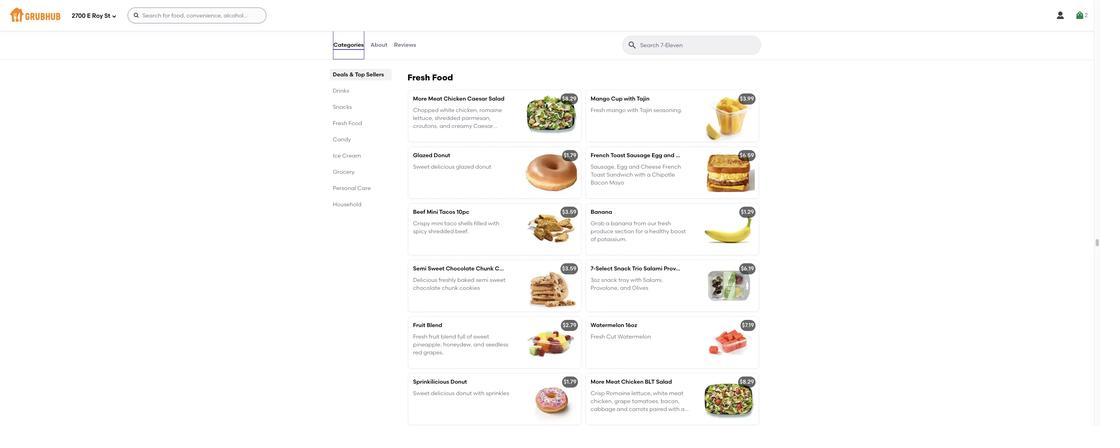 Task type: locate. For each thing, give the bounding box(es) containing it.
banana image
[[700, 204, 759, 256]]

1 vertical spatial white
[[653, 391, 668, 397]]

fresh food tab
[[333, 119, 389, 128]]

blt
[[645, 379, 655, 386]]

0 horizontal spatial lettuce,
[[413, 115, 434, 122]]

1 horizontal spatial more
[[591, 379, 605, 386]]

with
[[624, 96, 636, 102], [627, 107, 639, 114], [635, 172, 646, 178], [488, 220, 500, 227], [631, 277, 642, 284], [473, 391, 485, 397], [669, 407, 680, 413]]

white
[[440, 107, 455, 114], [653, 391, 668, 397]]

chicken, up parmesan,
[[456, 107, 478, 114]]

toast up bacon
[[591, 172, 605, 178]]

0 horizontal spatial fresh food
[[333, 120, 362, 127]]

chips
[[413, 30, 428, 36]]

section
[[615, 228, 635, 235]]

fresh food
[[408, 73, 453, 83], [333, 120, 362, 127]]

sausage
[[627, 152, 651, 159]]

more up chopped
[[413, 96, 427, 102]]

fruit blend image
[[522, 317, 581, 369]]

and left seedless
[[474, 342, 484, 349]]

with inside crispy mini taco shells filled with spicy shredded beef.
[[488, 220, 500, 227]]

filled
[[474, 220, 487, 227]]

the
[[620, 30, 628, 36]]

chicken, inside "crisp romaine lettuce, white meat chicken, grape tomatoes, bacon, cabbage and carrots paired with an avocado ranch dressing,"
[[591, 399, 613, 405]]

fresh inside 'fresh fruit blend full of sweet pineapple, honeydew, and seedless red grapes.'
[[413, 334, 428, 341]]

$3.59 left 7-
[[562, 266, 577, 273]]

0 vertical spatial delicious
[[431, 164, 455, 170]]

chicken for chicken,
[[444, 96, 466, 102]]

2 delicious from the top
[[431, 391, 455, 397]]

1 horizontal spatial meat
[[606, 379, 620, 386]]

bacon,
[[661, 399, 680, 405]]

2 vertical spatial sweet
[[413, 391, 430, 397]]

0 vertical spatial tajin
[[637, 96, 650, 102]]

pack
[[520, 266, 534, 273]]

1 vertical spatial 3oz
[[591, 277, 600, 284]]

0 vertical spatial chicken
[[444, 96, 466, 102]]

and
[[440, 123, 450, 130], [664, 152, 675, 159], [629, 164, 640, 170], [620, 285, 631, 292], [474, 342, 484, 349], [617, 407, 628, 413]]

mango
[[591, 96, 610, 102]]

donut for glazed donut
[[434, 152, 450, 159]]

lettuce, up croutons,
[[413, 115, 434, 122]]

trio
[[632, 266, 642, 273]]

sweet delicious glazed donut
[[413, 164, 492, 170]]

6
[[516, 266, 519, 273]]

tajin for mango
[[640, 107, 652, 114]]

meat for romaine
[[606, 379, 620, 386]]

2 vertical spatial a
[[645, 228, 648, 235]]

1 vertical spatial $8.29
[[740, 379, 754, 386]]

sweet up seedless
[[474, 334, 489, 341]]

mini
[[432, 220, 443, 227]]

french up chipotle
[[663, 164, 681, 170]]

delicious for sprinkilicious
[[431, 391, 455, 397]]

grab
[[591, 220, 605, 227]]

mini
[[427, 209, 438, 216]]

meat up romaine
[[606, 379, 620, 386]]

1 horizontal spatial sweet
[[490, 277, 506, 284]]

more meat chicken caesar salad image
[[522, 91, 581, 142]]

2700 e roy st
[[72, 12, 110, 19]]

toast inside sausage, egg and cheese french toast sandwich with a chipotle bacon mayo
[[591, 172, 605, 178]]

0 vertical spatial egg
[[652, 152, 663, 159]]

1 vertical spatial of
[[591, 236, 596, 243]]

1 vertical spatial french
[[663, 164, 681, 170]]

sweet down glazed
[[413, 164, 430, 170]]

lettuce, inside chopped white chicken, romaine lettuce, shredded parmesan, croutons, and creamy caesar dressing.
[[413, 115, 434, 122]]

0 vertical spatial fresh food
[[408, 73, 453, 83]]

$3.59 for 7-select snack trio salami provolone olives 3oz
[[562, 266, 577, 273]]

0 horizontal spatial donut
[[434, 152, 450, 159]]

glazed donut
[[413, 152, 450, 159]]

0 vertical spatial of
[[641, 22, 646, 28]]

egg up sandwich
[[617, 164, 628, 170]]

and down grape
[[617, 407, 628, 413]]

0 vertical spatial a
[[647, 172, 651, 178]]

glazed
[[456, 164, 474, 170]]

2 vertical spatial of
[[467, 334, 472, 341]]

salad for more meat chicken blt salad
[[656, 379, 672, 386]]

with inside the 3oz snack tray with salami, provolone, and olives
[[631, 277, 642, 284]]

snack
[[614, 266, 631, 273]]

0 horizontal spatial olives
[[632, 285, 649, 292]]

olives down salami,
[[632, 285, 649, 292]]

1 horizontal spatial salad
[[656, 379, 672, 386]]

1 vertical spatial toast
[[591, 172, 605, 178]]

tajin
[[637, 96, 650, 102], [640, 107, 652, 114]]

and down tray
[[620, 285, 631, 292]]

french inside sausage, egg and cheese french toast sandwich with a chipotle bacon mayo
[[663, 164, 681, 170]]

of inside the a convenient stick of pepperoni for hunger on the go.
[[641, 22, 646, 28]]

white up bacon,
[[653, 391, 668, 397]]

fresh food up chopped
[[408, 73, 453, 83]]

spicy
[[413, 228, 427, 235]]

caesar up romaine
[[467, 96, 487, 102]]

olives right provolone
[[693, 266, 709, 273]]

1 $1.79 from the top
[[564, 152, 577, 159]]

0 vertical spatial salad
[[489, 96, 505, 102]]

1 vertical spatial donut
[[456, 391, 472, 397]]

chicken up chopped white chicken, romaine lettuce, shredded parmesan, croutons, and creamy caesar dressing.
[[444, 96, 466, 102]]

0 horizontal spatial $8.29
[[562, 96, 577, 102]]

style
[[465, 22, 477, 28]]

2 $3.59 from the top
[[562, 266, 577, 273]]

meat up chopped
[[428, 96, 443, 102]]

0 vertical spatial sweet
[[413, 164, 430, 170]]

with down sausage
[[635, 172, 646, 178]]

0 horizontal spatial chicken
[[444, 96, 466, 102]]

1 vertical spatial for
[[636, 228, 643, 235]]

chicken left blt
[[622, 379, 644, 386]]

salad right blt
[[656, 379, 672, 386]]

our
[[648, 220, 657, 227]]

paired
[[650, 407, 667, 413]]

personal care tab
[[333, 184, 389, 193]]

categories
[[334, 42, 364, 48]]

and up chipotle
[[664, 152, 675, 159]]

more for more meat chicken blt salad
[[591, 379, 605, 386]]

with right filled
[[488, 220, 500, 227]]

donut up the sweet delicious glazed donut
[[434, 152, 450, 159]]

1 horizontal spatial for
[[677, 22, 684, 28]]

0 vertical spatial $1.79
[[564, 152, 577, 159]]

shredded inside crispy mini taco shells filled with spicy shredded beef.
[[428, 228, 454, 235]]

svg image inside 2 button
[[1076, 11, 1085, 20]]

cookies
[[460, 285, 480, 292]]

1 vertical spatial shredded
[[428, 228, 454, 235]]

0 horizontal spatial egg
[[617, 164, 628, 170]]

0 vertical spatial 3oz
[[710, 266, 720, 273]]

food up more meat chicken caesar salad
[[432, 73, 453, 83]]

svg image
[[1056, 11, 1066, 20], [1076, 11, 1085, 20], [133, 12, 140, 19]]

Search for food, convenience, alcohol... search field
[[128, 8, 267, 23]]

1 vertical spatial lettuce,
[[632, 391, 652, 397]]

0 vertical spatial $3.59
[[562, 209, 577, 216]]

donut up sweet delicious donut with sprinkles
[[451, 379, 467, 386]]

more
[[413, 96, 427, 102], [591, 379, 605, 386]]

drinks
[[333, 88, 350, 94]]

salad for more meat chicken caesar salad
[[489, 96, 505, 102]]

watermelon
[[591, 323, 625, 329], [618, 334, 651, 341]]

banana
[[611, 220, 633, 227]]

personal care
[[333, 185, 371, 192]]

1 horizontal spatial donut
[[476, 164, 492, 170]]

deals & top sellers tab
[[333, 71, 389, 79]]

a up produce
[[606, 220, 610, 227]]

watermelon 16oz
[[591, 323, 637, 329]]

chunk
[[442, 285, 458, 292]]

1 vertical spatial chicken
[[622, 379, 644, 386]]

tray
[[619, 277, 629, 284]]

caesar down parmesan,
[[474, 123, 493, 130]]

select
[[596, 266, 613, 273]]

1 horizontal spatial cheese
[[676, 152, 697, 159]]

1 horizontal spatial donut
[[451, 379, 467, 386]]

0 vertical spatial white
[[440, 107, 455, 114]]

0 vertical spatial donut
[[434, 152, 450, 159]]

$1.29
[[741, 209, 754, 216]]

dressing.
[[413, 131, 437, 138]]

parmesan,
[[462, 115, 491, 122]]

1 horizontal spatial chicken
[[622, 379, 644, 386]]

caesar
[[467, 96, 487, 102], [474, 123, 493, 130]]

1 vertical spatial chicken,
[[591, 399, 613, 405]]

and down sausage
[[629, 164, 640, 170]]

watermelon up cut
[[591, 323, 625, 329]]

of right stick
[[641, 22, 646, 28]]

for inside the a convenient stick of pepperoni for hunger on the go.
[[677, 22, 684, 28]]

0 vertical spatial lettuce,
[[413, 115, 434, 122]]

10pc
[[457, 209, 470, 216]]

more meat chicken blt salad
[[591, 379, 672, 386]]

fresh for fresh mango with tajin seasoning.
[[591, 107, 605, 114]]

ice cream tab
[[333, 152, 389, 160]]

delicious down sprinkilicious donut
[[431, 391, 455, 397]]

sweet inside 'fresh fruit blend full of sweet pineapple, honeydew, and seedless red grapes.'
[[474, 334, 489, 341]]

healthy
[[650, 228, 670, 235]]

a down our
[[645, 228, 648, 235]]

0 vertical spatial $8.29
[[562, 96, 577, 102]]

1 horizontal spatial of
[[591, 236, 596, 243]]

$8.29
[[562, 96, 577, 102], [740, 379, 754, 386]]

1 vertical spatial $3.59
[[562, 266, 577, 273]]

0 horizontal spatial meat
[[428, 96, 443, 102]]

fresh food down snacks
[[333, 120, 362, 127]]

0 horizontal spatial sweet
[[474, 334, 489, 341]]

0 vertical spatial cheese
[[676, 152, 697, 159]]

$1.79 for more
[[564, 379, 577, 386]]

0 vertical spatial more
[[413, 96, 427, 102]]

romaine
[[480, 107, 502, 114]]

1 vertical spatial egg
[[617, 164, 628, 170]]

white down more meat chicken caesar salad
[[440, 107, 455, 114]]

0 horizontal spatial french
[[591, 152, 610, 159]]

and left creamy
[[440, 123, 450, 130]]

with left sprinkles
[[473, 391, 485, 397]]

donut right glazed
[[476, 164, 492, 170]]

lettuce, up the tomatoes, at the bottom of the page
[[632, 391, 652, 397]]

produce
[[591, 228, 614, 235]]

a left chipotle
[[647, 172, 651, 178]]

sweet down sprinkilicious
[[413, 391, 430, 397]]

3oz snack tray with salami, provolone, and olives
[[591, 277, 663, 292]]

beef mini tacos 10pc image
[[522, 204, 581, 256]]

0 horizontal spatial for
[[636, 228, 643, 235]]

french up sausage, on the right of page
[[591, 152, 610, 159]]

snacks
[[333, 104, 352, 111]]

1 horizontal spatial french
[[663, 164, 681, 170]]

3oz left $6.19 at the bottom
[[710, 266, 720, 273]]

shredded up creamy
[[435, 115, 461, 122]]

food up candy tab
[[349, 120, 362, 127]]

1 vertical spatial food
[[349, 120, 362, 127]]

more up crisp
[[591, 379, 605, 386]]

olives
[[693, 266, 709, 273], [632, 285, 649, 292]]

fresh up chopped
[[408, 73, 430, 83]]

1 vertical spatial sweet
[[474, 334, 489, 341]]

toast up sausage, on the right of page
[[611, 152, 626, 159]]

sausage, egg and cheese french toast sandwich with a chipotle bacon mayo
[[591, 164, 681, 186]]

tajin up fresh mango with tajin seasoning.
[[637, 96, 650, 102]]

drinks tab
[[333, 87, 389, 95]]

for right pepperoni
[[677, 22, 684, 28]]

tajin left seasoning.
[[640, 107, 652, 114]]

for down from
[[636, 228, 643, 235]]

sweet for glazed
[[413, 164, 430, 170]]

with down "trio"
[[631, 277, 642, 284]]

3oz down 7-
[[591, 277, 600, 284]]

shredded down mini
[[428, 228, 454, 235]]

of down produce
[[591, 236, 596, 243]]

1 vertical spatial meat
[[606, 379, 620, 386]]

sweet up delicious
[[428, 266, 445, 273]]

1 horizontal spatial chicken,
[[591, 399, 613, 405]]

of right full
[[467, 334, 472, 341]]

2 $1.79 from the top
[[564, 379, 577, 386]]

1 horizontal spatial white
[[653, 391, 668, 397]]

a inside sausage, egg and cheese french toast sandwich with a chipotle bacon mayo
[[647, 172, 651, 178]]

1 delicious from the top
[[431, 164, 455, 170]]

fruit blend
[[413, 323, 442, 329]]

fresh for fresh fruit blend full of sweet pineapple, honeydew, and seedless red grapes.
[[413, 334, 428, 341]]

sprinkilicious donut image
[[522, 374, 581, 426]]

cup
[[611, 96, 623, 102]]

chicken, up the cabbage
[[591, 399, 613, 405]]

sweet down cookie
[[490, 277, 506, 284]]

0 horizontal spatial of
[[467, 334, 472, 341]]

a
[[591, 22, 595, 28]]

1 vertical spatial $1.79
[[564, 379, 577, 386]]

1 vertical spatial caesar
[[474, 123, 493, 130]]

1 vertical spatial salad
[[656, 379, 672, 386]]

0 horizontal spatial toast
[[591, 172, 605, 178]]

1 $3.59 from the top
[[562, 209, 577, 216]]

delicious down glazed donut
[[431, 164, 455, 170]]

for
[[677, 22, 684, 28], [636, 228, 643, 235]]

1 horizontal spatial fresh food
[[408, 73, 453, 83]]

1 horizontal spatial toast
[[611, 152, 626, 159]]

salad up romaine
[[489, 96, 505, 102]]

$3.59
[[562, 209, 577, 216], [562, 266, 577, 273]]

main navigation navigation
[[0, 0, 1095, 31]]

0 vertical spatial for
[[677, 22, 684, 28]]

donut down sprinkilicious donut
[[456, 391, 472, 397]]

donut
[[434, 152, 450, 159], [451, 379, 467, 386]]

sandwich
[[607, 172, 633, 178]]

salami
[[644, 266, 663, 273]]

$3.59 left banana
[[562, 209, 577, 216]]

0 horizontal spatial 3oz
[[591, 277, 600, 284]]

0 vertical spatial toast
[[611, 152, 626, 159]]

2 horizontal spatial of
[[641, 22, 646, 28]]

go.
[[630, 30, 638, 36]]

Search 7-Eleven search field
[[640, 42, 759, 49]]

an
[[681, 407, 688, 413]]

chicken
[[444, 96, 466, 102], [622, 379, 644, 386]]

1 horizontal spatial $8.29
[[740, 379, 754, 386]]

1 horizontal spatial lettuce,
[[632, 391, 652, 397]]

french toast sausage egg and cheese image
[[700, 147, 759, 199]]

bacon
[[591, 180, 608, 186]]

semi sweet chocolate chunk cookie 6 pack image
[[522, 261, 581, 312]]

watermelon 16oz image
[[700, 317, 759, 369]]

chicken, inside chopped white chicken, romaine lettuce, shredded parmesan, croutons, and creamy caesar dressing.
[[456, 107, 478, 114]]

donut for sprinkilicious donut
[[451, 379, 467, 386]]

reviews button
[[394, 31, 417, 59]]

meat for white
[[428, 96, 443, 102]]

more meat chicken caesar salad
[[413, 96, 505, 102]]

0 vertical spatial meat
[[428, 96, 443, 102]]

0 horizontal spatial chicken,
[[456, 107, 478, 114]]

0 vertical spatial sweet
[[490, 277, 506, 284]]

1 horizontal spatial food
[[432, 73, 453, 83]]

$8.29 for crisp romaine lettuce, white meat chicken, grape tomatoes, bacon, cabbage and carrots paired with an avocado ranch dressing,
[[740, 379, 754, 386]]

cheese
[[676, 152, 697, 159], [641, 164, 661, 170]]

1 vertical spatial fresh food
[[333, 120, 362, 127]]

cheese inside sausage, egg and cheese french toast sandwich with a chipotle bacon mayo
[[641, 164, 661, 170]]

with down bacon,
[[669, 407, 680, 413]]

1 vertical spatial donut
[[451, 379, 467, 386]]

0 horizontal spatial more
[[413, 96, 427, 102]]

french
[[591, 152, 610, 159], [663, 164, 681, 170]]

grocery
[[333, 169, 355, 176]]

fresh fruit blend full of sweet pineapple, honeydew, and seedless red grapes.
[[413, 334, 509, 357]]

lettuce,
[[413, 115, 434, 122], [632, 391, 652, 397]]

fresh up pineapple,
[[413, 334, 428, 341]]

fresh down mango
[[591, 107, 605, 114]]

0 horizontal spatial cheese
[[641, 164, 661, 170]]

fresh
[[408, 73, 430, 83], [591, 107, 605, 114], [333, 120, 348, 127], [413, 334, 428, 341], [591, 334, 605, 341]]

watermelon down 16oz
[[618, 334, 651, 341]]

7-select snack trio salami provolone olives 3oz image
[[700, 261, 759, 312]]

household tab
[[333, 201, 389, 209]]

0 horizontal spatial salad
[[489, 96, 505, 102]]

fresh left cut
[[591, 334, 605, 341]]

dressing,
[[633, 415, 657, 421]]

0 horizontal spatial food
[[349, 120, 362, 127]]

0 horizontal spatial white
[[440, 107, 455, 114]]

1 vertical spatial olives
[[632, 285, 649, 292]]

salami,
[[643, 277, 663, 284]]

1 vertical spatial cheese
[[641, 164, 661, 170]]

egg right sausage
[[652, 152, 663, 159]]

shredded inside chopped white chicken, romaine lettuce, shredded parmesan, croutons, and creamy caesar dressing.
[[435, 115, 461, 122]]

fresh up candy
[[333, 120, 348, 127]]



Task type: describe. For each thing, give the bounding box(es) containing it.
from
[[634, 220, 647, 227]]

taco
[[444, 220, 457, 227]]

carrots
[[629, 407, 648, 413]]

fresh inside tab
[[333, 120, 348, 127]]

3oz inside the 3oz snack tray with salami, provolone, and olives
[[591, 277, 600, 284]]

$6.19
[[741, 266, 754, 273]]

convenient
[[596, 22, 626, 28]]

fresh mango with tajin seasoning.
[[591, 107, 683, 114]]

with inside sausage, egg and cheese french toast sandwich with a chipotle bacon mayo
[[635, 172, 646, 178]]

with inside "crisp romaine lettuce, white meat chicken, grape tomatoes, bacon, cabbage and carrots paired with an avocado ranch dressing,"
[[669, 407, 680, 413]]

caesar inside chopped white chicken, romaine lettuce, shredded parmesan, croutons, and creamy caesar dressing.
[[474, 123, 493, 130]]

provolone,
[[591, 285, 619, 292]]

pineapple,
[[413, 342, 442, 349]]

1 horizontal spatial 3oz
[[710, 266, 720, 273]]

snack
[[601, 277, 617, 284]]

crisp
[[591, 391, 605, 397]]

meat
[[669, 391, 684, 397]]

crispy
[[413, 220, 430, 227]]

chunk
[[476, 266, 494, 273]]

sprinkilicious
[[413, 379, 449, 386]]

more for more meat chicken caesar salad
[[413, 96, 427, 102]]

croutons,
[[413, 123, 438, 130]]

household
[[333, 201, 362, 208]]

about
[[371, 42, 388, 48]]

white inside "crisp romaine lettuce, white meat chicken, grape tomatoes, bacon, cabbage and carrots paired with an avocado ranch dressing,"
[[653, 391, 668, 397]]

grape
[[615, 399, 631, 405]]

creamy
[[452, 123, 472, 130]]

beef.
[[455, 228, 469, 235]]

fresh food inside tab
[[333, 120, 362, 127]]

chipotle
[[652, 172, 675, 178]]

baked
[[458, 277, 475, 284]]

7-select snack trio salami provolone olives 3oz
[[591, 266, 720, 273]]

tomatoes,
[[632, 399, 660, 405]]

and inside the 3oz snack tray with salami, provolone, and olives
[[620, 285, 631, 292]]

about button
[[370, 31, 388, 59]]

and inside chopped white chicken, romaine lettuce, shredded parmesan, croutons, and creamy caesar dressing.
[[440, 123, 450, 130]]

sweet for sprinkilicious
[[413, 391, 430, 397]]

olives inside the 3oz snack tray with salami, provolone, and olives
[[632, 285, 649, 292]]

0 vertical spatial caesar
[[467, 96, 487, 102]]

mango cup with tajin image
[[700, 91, 759, 142]]

egg inside sausage, egg and cheese french toast sandwich with a chipotle bacon mayo
[[617, 164, 628, 170]]

semi
[[413, 266, 427, 273]]

red
[[413, 350, 422, 357]]

for inside grab a banana from our fresh produce section for a healthy boost of potassium.
[[636, 228, 643, 235]]

2700
[[72, 12, 86, 19]]

seasoning.
[[654, 107, 683, 114]]

0 vertical spatial donut
[[476, 164, 492, 170]]

white inside chopped white chicken, romaine lettuce, shredded parmesan, croutons, and creamy caesar dressing.
[[440, 107, 455, 114]]

of inside grab a banana from our fresh produce section for a healthy boost of potassium.
[[591, 236, 596, 243]]

and inside sausage, egg and cheese french toast sandwich with a chipotle bacon mayo
[[629, 164, 640, 170]]

mayo
[[610, 180, 624, 186]]

ice cream
[[333, 153, 361, 159]]

7-
[[591, 266, 596, 273]]

2
[[1085, 12, 1088, 19]]

glazed donut image
[[522, 147, 581, 199]]

chicken for lettuce,
[[622, 379, 644, 386]]

0 vertical spatial french
[[591, 152, 610, 159]]

0 vertical spatial watermelon
[[591, 323, 625, 329]]

with right cup
[[624, 96, 636, 102]]

on
[[611, 30, 618, 36]]

fresh cut watermelon
[[591, 334, 651, 341]]

$1.79 for french
[[564, 152, 577, 159]]

romaine
[[606, 391, 630, 397]]

a convenient stick of pepperoni for hunger on the go.
[[591, 22, 684, 36]]

0 horizontal spatial svg image
[[133, 12, 140, 19]]

provolone
[[664, 266, 691, 273]]

sellers
[[367, 71, 384, 78]]

freshly
[[439, 277, 456, 284]]

fresh
[[658, 220, 671, 227]]

delicious for glazed
[[431, 164, 455, 170]]

delicious
[[413, 277, 437, 284]]

mango
[[607, 107, 626, 114]]

boost
[[671, 228, 686, 235]]

semi sweet chocolate chunk cookie 6 pack
[[413, 266, 534, 273]]

deals & top sellers
[[333, 71, 384, 78]]

fresh for fresh cut watermelon
[[591, 334, 605, 341]]

potassium.
[[598, 236, 627, 243]]

spicy new orleans style ripple potato chips
[[413, 22, 514, 36]]

$2.79
[[563, 323, 577, 329]]

1 horizontal spatial olives
[[693, 266, 709, 273]]

sweet inside delicious freshly baked semi sweet chocolate chunk cookies
[[490, 277, 506, 284]]

and inside "crisp romaine lettuce, white meat chicken, grape tomatoes, bacon, cabbage and carrots paired with an avocado ranch dressing,"
[[617, 407, 628, 413]]

more meat chicken blt salad image
[[700, 374, 759, 426]]

magnifying glass icon image
[[628, 40, 637, 50]]

cream
[[343, 153, 361, 159]]

sausage,
[[591, 164, 616, 170]]

of inside 'fresh fruit blend full of sweet pineapple, honeydew, and seedless red grapes.'
[[467, 334, 472, 341]]

crispy mini taco shells filled with spicy shredded beef.
[[413, 220, 500, 235]]

$6.59
[[740, 152, 754, 159]]

food inside tab
[[349, 120, 362, 127]]

snacks tab
[[333, 103, 389, 111]]

pepperoni
[[648, 22, 676, 28]]

mango cup with tajin
[[591, 96, 650, 102]]

ice
[[333, 153, 341, 159]]

orleans
[[442, 22, 464, 28]]

7-select bayou blaze new orleans style ripple potato chips 2.5oz image
[[522, 5, 581, 57]]

sprinkles
[[486, 391, 509, 397]]

shells
[[458, 220, 473, 227]]

semi
[[476, 277, 489, 284]]

cut
[[607, 334, 617, 341]]

reviews
[[394, 42, 416, 48]]

seedless
[[486, 342, 509, 349]]

candy tab
[[333, 136, 389, 144]]

french toast sausage egg and cheese
[[591, 152, 697, 159]]

1 horizontal spatial egg
[[652, 152, 663, 159]]

beef mini tacos 10pc
[[413, 209, 470, 216]]

1 horizontal spatial svg image
[[1056, 11, 1066, 20]]

a convenient stick of pepperoni for hunger on the go. button
[[586, 5, 759, 57]]

categories button
[[333, 31, 364, 59]]

chocolate
[[446, 266, 475, 273]]

tajin for cup
[[637, 96, 650, 102]]

personal
[[333, 185, 356, 192]]

$8.29 for chopped white chicken, romaine lettuce, shredded parmesan, croutons, and creamy caesar dressing.
[[562, 96, 577, 102]]

16oz
[[626, 323, 637, 329]]

spicy
[[413, 22, 428, 28]]

with right mango
[[627, 107, 639, 114]]

potato
[[495, 22, 514, 28]]

blend
[[427, 323, 442, 329]]

1 vertical spatial a
[[606, 220, 610, 227]]

and inside 'fresh fruit blend full of sweet pineapple, honeydew, and seedless red grapes.'
[[474, 342, 484, 349]]

tacos
[[439, 209, 455, 216]]

&
[[350, 71, 354, 78]]

stick
[[627, 22, 640, 28]]

cabbage
[[591, 407, 616, 413]]

0 vertical spatial food
[[432, 73, 453, 83]]

sweet delicious donut with sprinkles
[[413, 391, 509, 397]]

svg image
[[112, 14, 117, 18]]

tillamook pepperoni stick 1.44oz image
[[700, 5, 759, 57]]

1 vertical spatial watermelon
[[618, 334, 651, 341]]

delicious freshly baked semi sweet chocolate chunk cookies
[[413, 277, 506, 292]]

fruit
[[413, 323, 426, 329]]

ranch
[[616, 415, 632, 421]]

grocery tab
[[333, 168, 389, 176]]

0 horizontal spatial donut
[[456, 391, 472, 397]]

$3.59 for banana
[[562, 209, 577, 216]]

lettuce, inside "crisp romaine lettuce, white meat chicken, grape tomatoes, bacon, cabbage and carrots paired with an avocado ranch dressing,"
[[632, 391, 652, 397]]

1 vertical spatial sweet
[[428, 266, 445, 273]]



Task type: vqa. For each thing, say whether or not it's contained in the screenshot.


